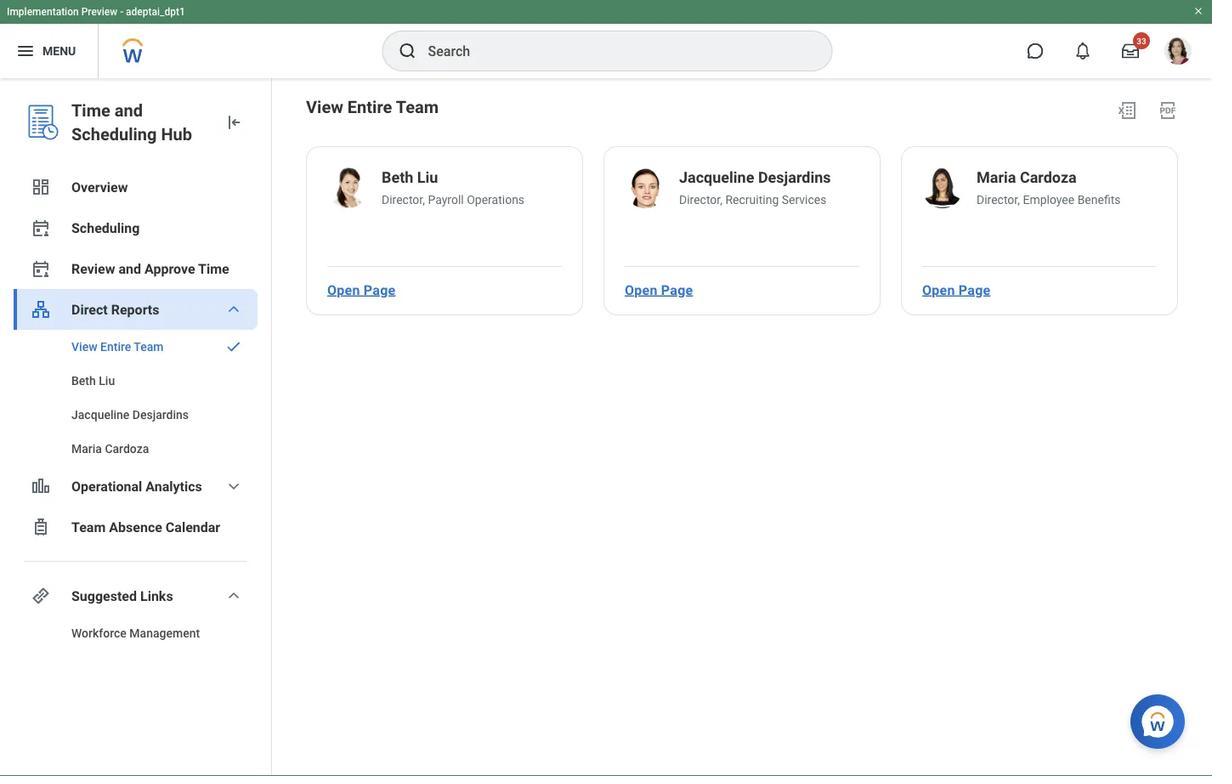 Task type: vqa. For each thing, say whether or not it's contained in the screenshot.
Print
no



Task type: locate. For each thing, give the bounding box(es) containing it.
liu for beth liu
[[99, 374, 115, 388]]

maria up operational
[[71, 442, 102, 456]]

maria
[[977, 169, 1017, 187], [71, 442, 102, 456]]

team absence calendar
[[71, 519, 220, 535]]

check image
[[224, 339, 244, 356]]

view entire team link
[[14, 330, 258, 364]]

chevron down small image for links
[[224, 586, 244, 606]]

director,
[[382, 193, 425, 207], [680, 193, 723, 207], [977, 193, 1021, 207]]

time right approve
[[198, 261, 229, 277]]

liu up payroll
[[418, 169, 438, 187]]

1 open page button from the left
[[321, 273, 403, 307]]

scheduling up overview on the left top of page
[[71, 124, 157, 144]]

director, for beth
[[382, 193, 425, 207]]

3 director, from the left
[[977, 193, 1021, 207]]

2 vertical spatial team
[[71, 519, 106, 535]]

desjardins down beth liu 'link'
[[133, 408, 189, 422]]

jacqueline for jacqueline desjardins director, recruiting services
[[680, 169, 755, 187]]

menu banner
[[0, 0, 1213, 78]]

0 horizontal spatial maria
[[71, 442, 102, 456]]

implementation preview -   adeptai_dpt1
[[7, 6, 185, 18]]

director, inside maria cardoza director, employee benefits
[[977, 193, 1021, 207]]

chevron down small image
[[224, 476, 244, 497], [224, 586, 244, 606]]

overview link
[[14, 167, 258, 208]]

chevron down small image for analytics
[[224, 476, 244, 497]]

0 horizontal spatial open
[[327, 282, 360, 298]]

chevron down small image right the analytics
[[224, 476, 244, 497]]

0 vertical spatial cardoza
[[1021, 169, 1077, 187]]

liu up "jacqueline desjardins"
[[99, 374, 115, 388]]

2 open from the left
[[625, 282, 658, 298]]

beth liu element
[[382, 168, 438, 191]]

2 open page from the left
[[625, 282, 694, 298]]

chevron down small image right links
[[224, 586, 244, 606]]

view entire team down search "image"
[[306, 97, 439, 117]]

jacqueline down beth liu
[[71, 408, 130, 422]]

operations
[[467, 193, 525, 207]]

maria up director, employee benefits element
[[977, 169, 1017, 187]]

view entire team
[[306, 97, 439, 117], [71, 340, 164, 354]]

entire inside the direct reports element
[[100, 340, 131, 354]]

jacqueline inside the direct reports element
[[71, 408, 130, 422]]

suggested links button
[[14, 576, 258, 617]]

preview
[[81, 6, 118, 18]]

open for jacqueline desjardins
[[625, 282, 658, 298]]

1 chevron down small image from the top
[[224, 476, 244, 497]]

1 vertical spatial entire
[[100, 340, 131, 354]]

1 open page from the left
[[327, 282, 396, 298]]

export to excel image
[[1118, 100, 1138, 121]]

2 horizontal spatial open page button
[[916, 273, 998, 307]]

cardoza down "jacqueline desjardins"
[[105, 442, 149, 456]]

maria inside maria cardoza link
[[71, 442, 102, 456]]

director, left recruiting
[[680, 193, 723, 207]]

0 horizontal spatial open page
[[327, 282, 396, 298]]

entire down "direct reports"
[[100, 340, 131, 354]]

open
[[327, 282, 360, 298], [625, 282, 658, 298], [923, 282, 956, 298]]

operational
[[71, 478, 142, 495]]

1 vertical spatial jacqueline
[[71, 408, 130, 422]]

page for maria cardoza
[[959, 282, 991, 298]]

jacqueline for jacqueline desjardins
[[71, 408, 130, 422]]

1 vertical spatial desjardins
[[133, 408, 189, 422]]

director, inside beth liu director, payroll operations
[[382, 193, 425, 207]]

0 horizontal spatial team
[[71, 519, 106, 535]]

1 vertical spatial chevron down small image
[[224, 586, 244, 606]]

cardoza inside the direct reports element
[[105, 442, 149, 456]]

0 vertical spatial desjardins
[[759, 169, 832, 187]]

1 horizontal spatial jacqueline
[[680, 169, 755, 187]]

1 horizontal spatial director,
[[680, 193, 723, 207]]

chevron down small image inside suggested links dropdown button
[[224, 586, 244, 606]]

team up beth liu 'link'
[[134, 340, 164, 354]]

2 horizontal spatial open
[[923, 282, 956, 298]]

scheduling link
[[14, 208, 258, 248]]

1 vertical spatial beth
[[71, 374, 96, 388]]

and up overview 'link'
[[115, 100, 143, 120]]

and
[[115, 100, 143, 120], [119, 261, 141, 277]]

maria cardoza
[[71, 442, 149, 456]]

1 horizontal spatial beth
[[382, 169, 414, 187]]

cardoza inside maria cardoza director, employee benefits
[[1021, 169, 1077, 187]]

open page button for jacqueline desjardins
[[618, 273, 700, 307]]

close environment banner image
[[1194, 6, 1204, 16]]

1 scheduling from the top
[[71, 124, 157, 144]]

cardoza up the employee
[[1021, 169, 1077, 187]]

notifications large image
[[1075, 43, 1092, 60]]

liu inside beth liu director, payroll operations
[[418, 169, 438, 187]]

0 horizontal spatial liu
[[99, 374, 115, 388]]

director, payroll operations element
[[382, 191, 525, 208]]

team down operational
[[71, 519, 106, 535]]

2 horizontal spatial open page
[[923, 282, 991, 298]]

jacqueline desjardins
[[71, 408, 189, 422]]

0 vertical spatial maria
[[977, 169, 1017, 187]]

recruiting
[[726, 193, 779, 207]]

1 vertical spatial team
[[134, 340, 164, 354]]

view entire team inside the direct reports element
[[71, 340, 164, 354]]

maria cardoza director, employee benefits
[[977, 169, 1122, 207]]

team absence calendar link
[[14, 507, 258, 548]]

director, down beth liu element
[[382, 193, 425, 207]]

1 vertical spatial maria
[[71, 442, 102, 456]]

entire
[[348, 97, 392, 117], [100, 340, 131, 354]]

Search Workday  search field
[[428, 32, 797, 70]]

maria inside maria cardoza director, employee benefits
[[977, 169, 1017, 187]]

menu
[[43, 44, 76, 58]]

2 scheduling from the top
[[71, 220, 140, 236]]

menu button
[[0, 24, 98, 78]]

workforce management link
[[14, 617, 258, 651]]

beth inside beth liu director, payroll operations
[[382, 169, 414, 187]]

open page for jacqueline
[[625, 282, 694, 298]]

1 horizontal spatial open page button
[[618, 273, 700, 307]]

liu inside 'link'
[[99, 374, 115, 388]]

1 horizontal spatial view
[[306, 97, 344, 117]]

suggested links
[[71, 588, 173, 604]]

overview
[[71, 179, 128, 195]]

0 horizontal spatial time
[[71, 100, 110, 120]]

1 horizontal spatial time
[[198, 261, 229, 277]]

operational analytics button
[[14, 466, 258, 507]]

maria cardoza element
[[977, 168, 1077, 191]]

beth liu
[[71, 374, 115, 388]]

beth
[[382, 169, 414, 187], [71, 374, 96, 388]]

beth liu link
[[14, 364, 258, 398]]

scheduling down overview on the left top of page
[[71, 220, 140, 236]]

1 open from the left
[[327, 282, 360, 298]]

approve
[[145, 261, 195, 277]]

liu
[[418, 169, 438, 187], [99, 374, 115, 388]]

direct
[[71, 302, 108, 318]]

1 horizontal spatial liu
[[418, 169, 438, 187]]

operational analytics
[[71, 478, 202, 495]]

0 vertical spatial view
[[306, 97, 344, 117]]

payroll
[[428, 193, 464, 207]]

review
[[71, 261, 115, 277]]

0 vertical spatial and
[[115, 100, 143, 120]]

0 vertical spatial chevron down small image
[[224, 476, 244, 497]]

time
[[71, 100, 110, 120], [198, 261, 229, 277]]

and right review
[[119, 261, 141, 277]]

team inside the direct reports element
[[134, 340, 164, 354]]

team down search "image"
[[396, 97, 439, 117]]

desjardins
[[759, 169, 832, 187], [133, 408, 189, 422]]

2 horizontal spatial director,
[[977, 193, 1021, 207]]

3 page from the left
[[959, 282, 991, 298]]

open page button
[[321, 273, 403, 307], [618, 273, 700, 307], [916, 273, 998, 307]]

workforce
[[71, 626, 127, 641]]

1 director, from the left
[[382, 193, 425, 207]]

0 horizontal spatial view entire team
[[71, 340, 164, 354]]

0 horizontal spatial desjardins
[[133, 408, 189, 422]]

0 horizontal spatial view
[[71, 340, 97, 354]]

implementation
[[7, 6, 79, 18]]

1 horizontal spatial open
[[625, 282, 658, 298]]

view
[[306, 97, 344, 117], [71, 340, 97, 354]]

1 horizontal spatial view entire team
[[306, 97, 439, 117]]

jacqueline up recruiting
[[680, 169, 755, 187]]

1 vertical spatial time
[[198, 261, 229, 277]]

open page
[[327, 282, 396, 298], [625, 282, 694, 298], [923, 282, 991, 298]]

0 vertical spatial beth
[[382, 169, 414, 187]]

desjardins inside 'jacqueline desjardins director, recruiting services'
[[759, 169, 832, 187]]

2 horizontal spatial page
[[959, 282, 991, 298]]

3 open from the left
[[923, 282, 956, 298]]

1 vertical spatial view
[[71, 340, 97, 354]]

profile logan mcneil image
[[1165, 37, 1193, 68]]

3 open page from the left
[[923, 282, 991, 298]]

1 horizontal spatial open page
[[625, 282, 694, 298]]

beth up the director, payroll operations element
[[382, 169, 414, 187]]

director, down the maria cardoza element
[[977, 193, 1021, 207]]

view entire team down "direct reports"
[[71, 340, 164, 354]]

jacqueline
[[680, 169, 755, 187], [71, 408, 130, 422]]

0 horizontal spatial director,
[[382, 193, 425, 207]]

view printable version (pdf) image
[[1159, 100, 1179, 121]]

2 horizontal spatial team
[[396, 97, 439, 117]]

2 chevron down small image from the top
[[224, 586, 244, 606]]

1 horizontal spatial cardoza
[[1021, 169, 1077, 187]]

2 open page button from the left
[[618, 273, 700, 307]]

management
[[130, 626, 200, 641]]

1 horizontal spatial page
[[662, 282, 694, 298]]

1 vertical spatial view entire team
[[71, 340, 164, 354]]

liu for beth liu director, payroll operations
[[418, 169, 438, 187]]

calendar
[[166, 519, 220, 535]]

0 vertical spatial jacqueline
[[680, 169, 755, 187]]

chevron down small image inside operational analytics dropdown button
[[224, 476, 244, 497]]

beth for beth liu director, payroll operations
[[382, 169, 414, 187]]

1 vertical spatial liu
[[99, 374, 115, 388]]

0 vertical spatial scheduling
[[71, 124, 157, 144]]

page for beth liu
[[364, 282, 396, 298]]

0 horizontal spatial cardoza
[[105, 442, 149, 456]]

open page button for maria cardoza
[[916, 273, 998, 307]]

0 vertical spatial team
[[396, 97, 439, 117]]

2 director, from the left
[[680, 193, 723, 207]]

1 horizontal spatial team
[[134, 340, 164, 354]]

0 horizontal spatial entire
[[100, 340, 131, 354]]

1 horizontal spatial desjardins
[[759, 169, 832, 187]]

desjardins up services
[[759, 169, 832, 187]]

cardoza
[[1021, 169, 1077, 187], [105, 442, 149, 456]]

1 horizontal spatial maria
[[977, 169, 1017, 187]]

3 open page button from the left
[[916, 273, 998, 307]]

0 vertical spatial view entire team
[[306, 97, 439, 117]]

time down menu
[[71, 100, 110, 120]]

0 horizontal spatial page
[[364, 282, 396, 298]]

and for time
[[115, 100, 143, 120]]

beth inside beth liu 'link'
[[71, 374, 96, 388]]

navigation pane region
[[0, 78, 272, 777]]

chevron down small image
[[224, 299, 244, 320]]

0 vertical spatial entire
[[348, 97, 392, 117]]

open for beth liu
[[327, 282, 360, 298]]

transformation import image
[[224, 112, 244, 133]]

2 page from the left
[[662, 282, 694, 298]]

1 page from the left
[[364, 282, 396, 298]]

workforce management
[[71, 626, 200, 641]]

beth up "jacqueline desjardins"
[[71, 374, 96, 388]]

jacqueline inside 'jacqueline desjardins director, recruiting services'
[[680, 169, 755, 187]]

0 horizontal spatial open page button
[[321, 273, 403, 307]]

director, inside 'jacqueline desjardins director, recruiting services'
[[680, 193, 723, 207]]

direct reports
[[71, 302, 159, 318]]

scheduling
[[71, 124, 157, 144], [71, 220, 140, 236]]

benefits
[[1078, 193, 1122, 207]]

0 vertical spatial liu
[[418, 169, 438, 187]]

0 vertical spatial time
[[71, 100, 110, 120]]

team
[[396, 97, 439, 117], [134, 340, 164, 354], [71, 519, 106, 535]]

entire up beth liu element
[[348, 97, 392, 117]]

page
[[364, 282, 396, 298], [662, 282, 694, 298], [959, 282, 991, 298]]

0 horizontal spatial beth
[[71, 374, 96, 388]]

and inside time and scheduling hub
[[115, 100, 143, 120]]

1 vertical spatial scheduling
[[71, 220, 140, 236]]

0 horizontal spatial jacqueline
[[71, 408, 130, 422]]

desjardins inside the direct reports element
[[133, 408, 189, 422]]

1 vertical spatial and
[[119, 261, 141, 277]]

1 vertical spatial cardoza
[[105, 442, 149, 456]]



Task type: describe. For each thing, give the bounding box(es) containing it.
employee
[[1024, 193, 1075, 207]]

cardoza for maria cardoza
[[105, 442, 149, 456]]

33
[[1138, 36, 1147, 46]]

link image
[[31, 586, 51, 606]]

review and approve time link
[[14, 248, 258, 289]]

time inside time and scheduling hub
[[71, 100, 110, 120]]

review and approve time
[[71, 261, 229, 277]]

absence
[[109, 519, 162, 535]]

dashboard image
[[31, 177, 51, 197]]

director, employee benefits element
[[977, 191, 1122, 208]]

view inside the direct reports element
[[71, 340, 97, 354]]

open page button for beth liu
[[321, 273, 403, 307]]

beth for beth liu
[[71, 374, 96, 388]]

open for maria cardoza
[[923, 282, 956, 298]]

jacqueline desjardins director, recruiting services
[[680, 169, 832, 207]]

links
[[140, 588, 173, 604]]

33 button
[[1113, 32, 1151, 70]]

inbox large image
[[1123, 43, 1140, 60]]

maria cardoza link
[[14, 432, 258, 466]]

and for review
[[119, 261, 141, 277]]

task timeoff image
[[31, 517, 51, 538]]

direct reports element
[[14, 330, 258, 466]]

time and scheduling hub
[[71, 100, 192, 144]]

maria for maria cardoza director, employee benefits
[[977, 169, 1017, 187]]

page for jacqueline desjardins
[[662, 282, 694, 298]]

justify image
[[15, 41, 36, 61]]

reports
[[111, 302, 159, 318]]

search image
[[398, 41, 418, 61]]

-
[[120, 6, 123, 18]]

director, for maria
[[977, 193, 1021, 207]]

direct reports button
[[14, 289, 258, 330]]

adeptai_dpt1
[[126, 6, 185, 18]]

scheduling inside time and scheduling hub
[[71, 124, 157, 144]]

calendar user solid image
[[31, 259, 51, 279]]

chart image
[[31, 476, 51, 497]]

jacqueline desjardins element
[[680, 168, 832, 191]]

open page for maria
[[923, 282, 991, 298]]

suggested
[[71, 588, 137, 604]]

maria for maria cardoza
[[71, 442, 102, 456]]

time and scheduling hub element
[[71, 99, 210, 146]]

1 horizontal spatial entire
[[348, 97, 392, 117]]

services
[[782, 193, 827, 207]]

director, recruiting services element
[[680, 191, 832, 208]]

analytics
[[146, 478, 202, 495]]

open page for beth
[[327, 282, 396, 298]]

beth liu director, payroll operations
[[382, 169, 525, 207]]

hub
[[161, 124, 192, 144]]

director, for jacqueline
[[680, 193, 723, 207]]

view team image
[[31, 299, 51, 320]]

desjardins for jacqueline desjardins director, recruiting services
[[759, 169, 832, 187]]

desjardins for jacqueline desjardins
[[133, 408, 189, 422]]

calendar user solid image
[[31, 218, 51, 238]]

cardoza for maria cardoza director, employee benefits
[[1021, 169, 1077, 187]]

jacqueline desjardins link
[[14, 398, 258, 432]]



